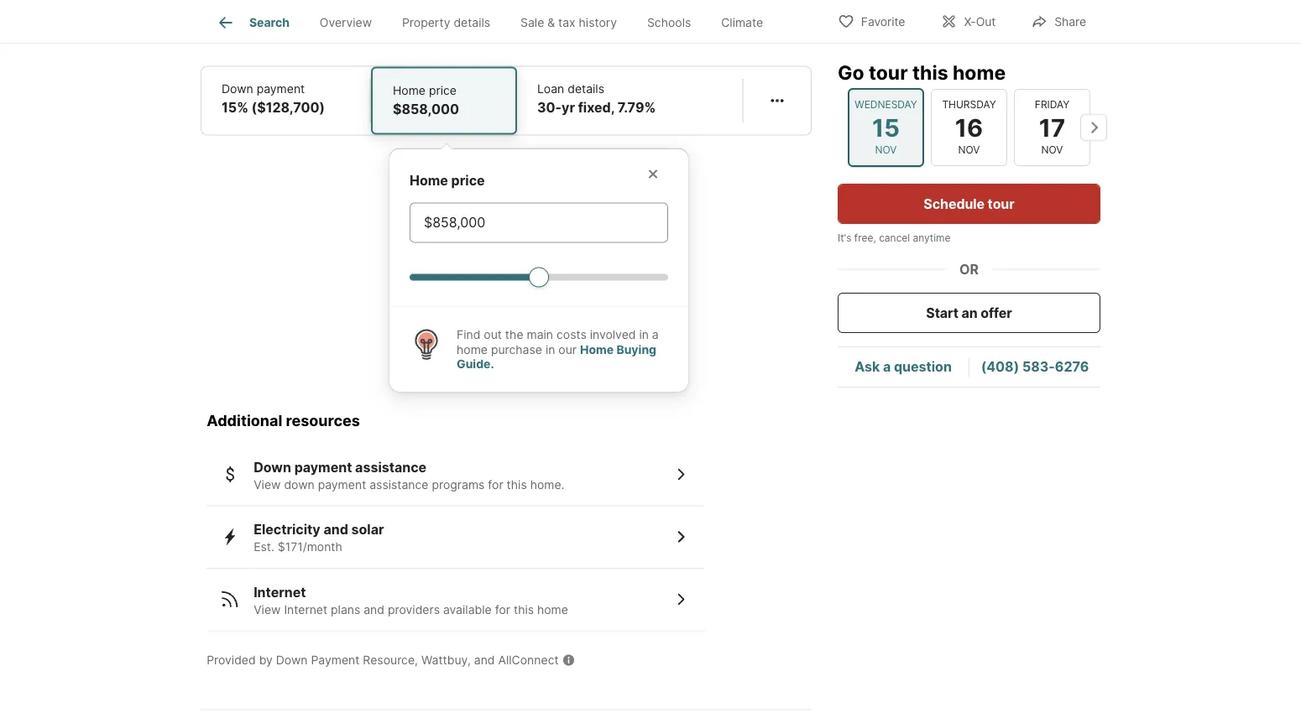 Task type: locate. For each thing, give the bounding box(es) containing it.
in up buying
[[639, 328, 649, 342]]

nov down 15
[[875, 144, 897, 156]]

2 vertical spatial down
[[276, 654, 308, 668]]

15
[[872, 113, 900, 142]]

0 horizontal spatial a
[[652, 328, 659, 342]]

home inside home price $858,000
[[393, 84, 426, 98]]

home down involved
[[580, 343, 614, 357]]

price inside home price $858,000
[[429, 84, 457, 98]]

down
[[222, 82, 253, 96], [254, 460, 291, 476], [276, 654, 308, 668]]

find
[[457, 328, 481, 342]]

the
[[505, 328, 524, 342]]

$858,000
[[393, 101, 459, 118]]

1 vertical spatial tour
[[988, 196, 1015, 212]]

this left the home.
[[507, 478, 527, 492]]

7.79%
[[618, 100, 656, 116]]

payment right down
[[318, 478, 366, 492]]

0 vertical spatial down
[[222, 82, 253, 96]]

payment up "($128,700)"
[[257, 82, 305, 96]]

0 horizontal spatial home
[[457, 343, 488, 357]]

0 horizontal spatial tour
[[869, 60, 908, 84]]

1 horizontal spatial a
[[883, 359, 891, 375]]

0 horizontal spatial nov
[[875, 144, 897, 156]]

2 vertical spatial home
[[580, 343, 614, 357]]

electricity
[[254, 522, 320, 539]]

it's free, cancel anytime
[[838, 232, 951, 244]]

down inside down payment assistance view down payment assistance programs for this home.
[[254, 460, 291, 476]]

583-
[[1023, 359, 1055, 375]]

a right ask
[[883, 359, 891, 375]]

0 horizontal spatial in
[[546, 343, 555, 357]]

in
[[639, 328, 649, 342], [546, 343, 555, 357]]

nov down '17'
[[1042, 144, 1063, 156]]

nov
[[875, 144, 897, 156], [959, 144, 980, 156], [1042, 144, 1063, 156]]

1 horizontal spatial in
[[639, 328, 649, 342]]

0 horizontal spatial details
[[454, 15, 490, 30]]

home inside home buying guide.
[[580, 343, 614, 357]]

nov down 16 in the top of the page
[[959, 144, 980, 156]]

details up fixed,
[[568, 82, 605, 96]]

&
[[548, 15, 555, 30]]

anytime
[[913, 232, 951, 244]]

2 horizontal spatial and
[[474, 654, 495, 668]]

question
[[894, 359, 952, 375]]

home.
[[530, 478, 565, 492]]

nov inside thursday 16 nov
[[959, 144, 980, 156]]

share
[[1055, 15, 1086, 29]]

sale & tax history tab
[[506, 3, 632, 43]]

payment up down
[[294, 460, 352, 476]]

$456
[[467, 21, 500, 37]]

0 vertical spatial and
[[324, 522, 348, 539]]

go tour this home
[[838, 60, 1006, 84]]

insurance
[[287, 21, 348, 37]]

0 vertical spatial for
[[488, 478, 503, 492]]

solar
[[351, 522, 384, 539]]

0 vertical spatial home
[[393, 84, 426, 98]]

wednesday 15 nov
[[855, 98, 918, 156]]

details
[[454, 15, 490, 30], [568, 82, 605, 96]]

2 horizontal spatial home
[[953, 60, 1006, 84]]

1 vertical spatial home
[[457, 343, 488, 357]]

internet view internet plans and providers available for this home
[[254, 585, 568, 617]]

0 vertical spatial this
[[913, 60, 948, 84]]

a inside find out the main costs involved in a home purchase in our
[[652, 328, 659, 342]]

6276
[[1055, 359, 1089, 375]]

costs
[[557, 328, 587, 342]]

property details tab
[[387, 3, 506, 43]]

down for view
[[254, 460, 291, 476]]

schools tab
[[632, 3, 706, 43]]

3 nov from the left
[[1042, 144, 1063, 156]]

start an offer
[[926, 305, 1012, 321]]

1 horizontal spatial details
[[568, 82, 605, 96]]

1 view from the top
[[254, 478, 281, 492]]

this inside down payment assistance view down payment assistance programs for this home.
[[507, 478, 527, 492]]

out
[[484, 328, 502, 342]]

a up buying
[[652, 328, 659, 342]]

down payment assistance view down payment assistance programs for this home.
[[254, 460, 565, 492]]

1 vertical spatial this
[[507, 478, 527, 492]]

tour right schedule
[[988, 196, 1015, 212]]

home
[[393, 84, 426, 98], [410, 173, 448, 189], [580, 343, 614, 357]]

view up by
[[254, 603, 281, 617]]

0 vertical spatial price
[[429, 84, 457, 98]]

payment inside down payment 15% ($128,700)
[[257, 82, 305, 96]]

tab list
[[201, 0, 792, 43]]

1 vertical spatial price
[[451, 173, 485, 189]]

for inside internet view internet plans and providers available for this home
[[495, 603, 510, 617]]

price inside "tooltip"
[[451, 173, 485, 189]]

thursday 16 nov
[[942, 98, 996, 156]]

start
[[926, 305, 959, 321]]

0 horizontal spatial and
[[324, 522, 348, 539]]

for right available
[[495, 603, 510, 617]]

additional
[[207, 412, 282, 431]]

0 vertical spatial tour
[[869, 60, 908, 84]]

home up $858,000
[[393, 84, 426, 98]]

1 vertical spatial down
[[254, 460, 291, 476]]

in left our
[[546, 343, 555, 357]]

1 vertical spatial payment
[[294, 460, 352, 476]]

nov for 17
[[1042, 144, 1063, 156]]

0 vertical spatial view
[[254, 478, 281, 492]]

1 horizontal spatial nov
[[959, 144, 980, 156]]

1 horizontal spatial tour
[[988, 196, 1015, 212]]

and inside 'electricity and solar est. $171/month'
[[324, 522, 348, 539]]

(408) 583-6276 link
[[981, 359, 1089, 375]]

friday 17 nov
[[1035, 98, 1070, 156]]

wednesday
[[855, 98, 918, 111]]

tour for schedule
[[988, 196, 1015, 212]]

our
[[559, 343, 577, 357]]

1 nov from the left
[[875, 144, 897, 156]]

favorite
[[861, 15, 905, 29]]

electricity and solar est. $171/month
[[254, 522, 384, 555]]

0 vertical spatial in
[[639, 328, 649, 342]]

None text field
[[424, 213, 654, 233]]

0 vertical spatial internet
[[254, 585, 306, 601]]

2 vertical spatial and
[[474, 654, 495, 668]]

this
[[913, 60, 948, 84], [507, 478, 527, 492], [514, 603, 534, 617]]

0 vertical spatial a
[[652, 328, 659, 342]]

1 vertical spatial details
[[568, 82, 605, 96]]

mortgage insurance link
[[221, 21, 348, 37]]

price down $858,000
[[451, 173, 485, 189]]

17
[[1039, 113, 1066, 142]]

home up 'guide.'
[[457, 343, 488, 357]]

tour up wednesday
[[869, 60, 908, 84]]

cancel
[[879, 232, 910, 244]]

down up down
[[254, 460, 291, 476]]

this up the allconnect
[[514, 603, 534, 617]]

(408)
[[981, 359, 1019, 375]]

home for home price
[[410, 173, 448, 189]]

0 vertical spatial home
[[953, 60, 1006, 84]]

search
[[249, 15, 290, 30]]

tour inside button
[[988, 196, 1015, 212]]

1 horizontal spatial home
[[537, 603, 568, 617]]

ask a question
[[855, 359, 952, 375]]

1 vertical spatial and
[[364, 603, 385, 617]]

view
[[254, 478, 281, 492], [254, 603, 281, 617]]

nov inside wednesday 15 nov
[[875, 144, 897, 156]]

provided by down payment resource, wattbuy, and allconnect
[[207, 654, 559, 668]]

home up the allconnect
[[537, 603, 568, 617]]

property
[[402, 15, 450, 30]]

home up thursday
[[953, 60, 1006, 84]]

0 vertical spatial payment
[[257, 82, 305, 96]]

price up $858,000
[[429, 84, 457, 98]]

details right property
[[454, 15, 490, 30]]

1 horizontal spatial and
[[364, 603, 385, 617]]

for right programs
[[488, 478, 503, 492]]

down right by
[[276, 654, 308, 668]]

and
[[324, 522, 348, 539], [364, 603, 385, 617], [474, 654, 495, 668]]

home inside find out the main costs involved in a home purchase in our
[[457, 343, 488, 357]]

and up $171/month
[[324, 522, 348, 539]]

home buying guide. link
[[457, 343, 657, 372]]

2 vertical spatial this
[[514, 603, 534, 617]]

home buying guide.
[[457, 343, 657, 372]]

1 vertical spatial home
[[410, 173, 448, 189]]

payment
[[311, 654, 360, 668]]

1 vertical spatial for
[[495, 603, 510, 617]]

details inside loan details 30-yr fixed, 7.79%
[[568, 82, 605, 96]]

None button
[[848, 88, 924, 167], [931, 89, 1008, 166], [1014, 89, 1091, 166], [848, 88, 924, 167], [931, 89, 1008, 166], [1014, 89, 1091, 166]]

2 horizontal spatial nov
[[1042, 144, 1063, 156]]

climate tab
[[706, 3, 778, 43]]

2 view from the top
[[254, 603, 281, 617]]

and right "plans"
[[364, 603, 385, 617]]

nov for 15
[[875, 144, 897, 156]]

internet down est.
[[254, 585, 306, 601]]

and right wattbuy,
[[474, 654, 495, 668]]

price
[[429, 84, 457, 98], [451, 173, 485, 189]]

down
[[284, 478, 315, 492]]

internet left "plans"
[[284, 603, 328, 617]]

price for home price
[[451, 173, 485, 189]]

for inside down payment assistance view down payment assistance programs for this home.
[[488, 478, 503, 492]]

down up 15%
[[222, 82, 253, 96]]

nov inside friday 17 nov
[[1042, 144, 1063, 156]]

payment for assistance
[[294, 460, 352, 476]]

2 nov from the left
[[959, 144, 980, 156]]

down inside down payment 15% ($128,700)
[[222, 82, 253, 96]]

this up thursday
[[913, 60, 948, 84]]

1 vertical spatial view
[[254, 603, 281, 617]]

a
[[652, 328, 659, 342], [883, 359, 891, 375]]

($128,700)
[[252, 100, 325, 116]]

0 vertical spatial details
[[454, 15, 490, 30]]

view left down
[[254, 478, 281, 492]]

or
[[960, 261, 979, 278]]

wattbuy,
[[421, 654, 471, 668]]

home down $858,000
[[410, 173, 448, 189]]

overview
[[320, 15, 372, 30]]

home
[[953, 60, 1006, 84], [457, 343, 488, 357], [537, 603, 568, 617]]

2 vertical spatial home
[[537, 603, 568, 617]]

for
[[488, 478, 503, 492], [495, 603, 510, 617]]

out
[[976, 15, 996, 29]]

details inside tab
[[454, 15, 490, 30]]



Task type: vqa. For each thing, say whether or not it's contained in the screenshot.
Down to the bottom
yes



Task type: describe. For each thing, give the bounding box(es) containing it.
share button
[[1017, 4, 1101, 38]]

and inside internet view internet plans and providers available for this home
[[364, 603, 385, 617]]

x-out
[[964, 15, 996, 29]]

providers
[[388, 603, 440, 617]]

home for home price $858,000
[[393, 84, 426, 98]]

find out the main costs involved in a home purchase in our
[[457, 328, 659, 357]]

available
[[443, 603, 492, 617]]

provided
[[207, 654, 256, 668]]

payment for 15%
[[257, 82, 305, 96]]

2 vertical spatial payment
[[318, 478, 366, 492]]

lightbulb icon image
[[410, 328, 443, 362]]

(408) 583-6276
[[981, 359, 1089, 375]]

climate
[[721, 15, 763, 30]]

history
[[579, 15, 617, 30]]

down for ($128,700)
[[222, 82, 253, 96]]

resources
[[286, 412, 360, 431]]

15%
[[222, 100, 248, 116]]

down payment 15% ($128,700)
[[222, 82, 325, 116]]

main
[[527, 328, 553, 342]]

home for home buying guide.
[[580, 343, 614, 357]]

go
[[838, 60, 865, 84]]

schedule tour button
[[838, 184, 1101, 224]]

mortgage insurance
[[221, 21, 348, 37]]

sale
[[521, 15, 544, 30]]

nov for 16
[[959, 144, 980, 156]]

programs
[[432, 478, 485, 492]]

resource,
[[363, 654, 418, 668]]

next image
[[1081, 114, 1107, 141]]

est.
[[254, 541, 274, 555]]

$171/month
[[278, 541, 342, 555]]

home inside internet view internet plans and providers available for this home
[[537, 603, 568, 617]]

ask a question link
[[855, 359, 952, 375]]

0 vertical spatial assistance
[[355, 460, 427, 476]]

lightbulb icon element
[[410, 328, 457, 372]]

home price tooltip
[[390, 136, 1001, 392]]

additional resources
[[207, 412, 360, 431]]

tab list containing search
[[201, 0, 792, 43]]

thursday
[[942, 98, 996, 111]]

property details
[[402, 15, 490, 30]]

mortgage
[[221, 21, 283, 37]]

sale & tax history
[[521, 15, 617, 30]]

Home Price Slider range field
[[410, 267, 668, 287]]

buying
[[617, 343, 657, 357]]

guide.
[[457, 358, 494, 372]]

tax
[[558, 15, 576, 30]]

free,
[[855, 232, 876, 244]]

allconnect
[[498, 654, 559, 668]]

an
[[962, 305, 978, 321]]

1 vertical spatial a
[[883, 359, 891, 375]]

home price $858,000
[[393, 84, 459, 118]]

ask
[[855, 359, 880, 375]]

overview tab
[[305, 3, 387, 43]]

home price
[[410, 173, 485, 189]]

price for home price $858,000
[[429, 84, 457, 98]]

1 vertical spatial in
[[546, 343, 555, 357]]

view inside down payment assistance view down payment assistance programs for this home.
[[254, 478, 281, 492]]

x-
[[964, 15, 976, 29]]

schools
[[647, 15, 691, 30]]

1 vertical spatial assistance
[[370, 478, 429, 492]]

this inside internet view internet plans and providers available for this home
[[514, 603, 534, 617]]

schedule
[[924, 196, 985, 212]]

by
[[259, 654, 273, 668]]

schedule tour
[[924, 196, 1015, 212]]

details for loan details 30-yr fixed, 7.79%
[[568, 82, 605, 96]]

loan
[[537, 82, 564, 96]]

tour for go
[[869, 60, 908, 84]]

it's
[[838, 232, 852, 244]]

1 vertical spatial internet
[[284, 603, 328, 617]]

16
[[955, 113, 983, 142]]

offer
[[981, 305, 1012, 321]]

loan details 30-yr fixed, 7.79%
[[537, 82, 656, 116]]

search link
[[216, 13, 290, 33]]

plans
[[331, 603, 360, 617]]

favorite button
[[824, 4, 920, 38]]

x-out button
[[926, 4, 1010, 38]]

fixed,
[[578, 100, 615, 116]]

view inside internet view internet plans and providers available for this home
[[254, 603, 281, 617]]

purchase
[[491, 343, 542, 357]]

yr
[[562, 100, 575, 116]]

friday
[[1035, 98, 1070, 111]]

30-
[[537, 100, 562, 116]]

none text field inside home price "tooltip"
[[424, 213, 654, 233]]

details for property details
[[454, 15, 490, 30]]



